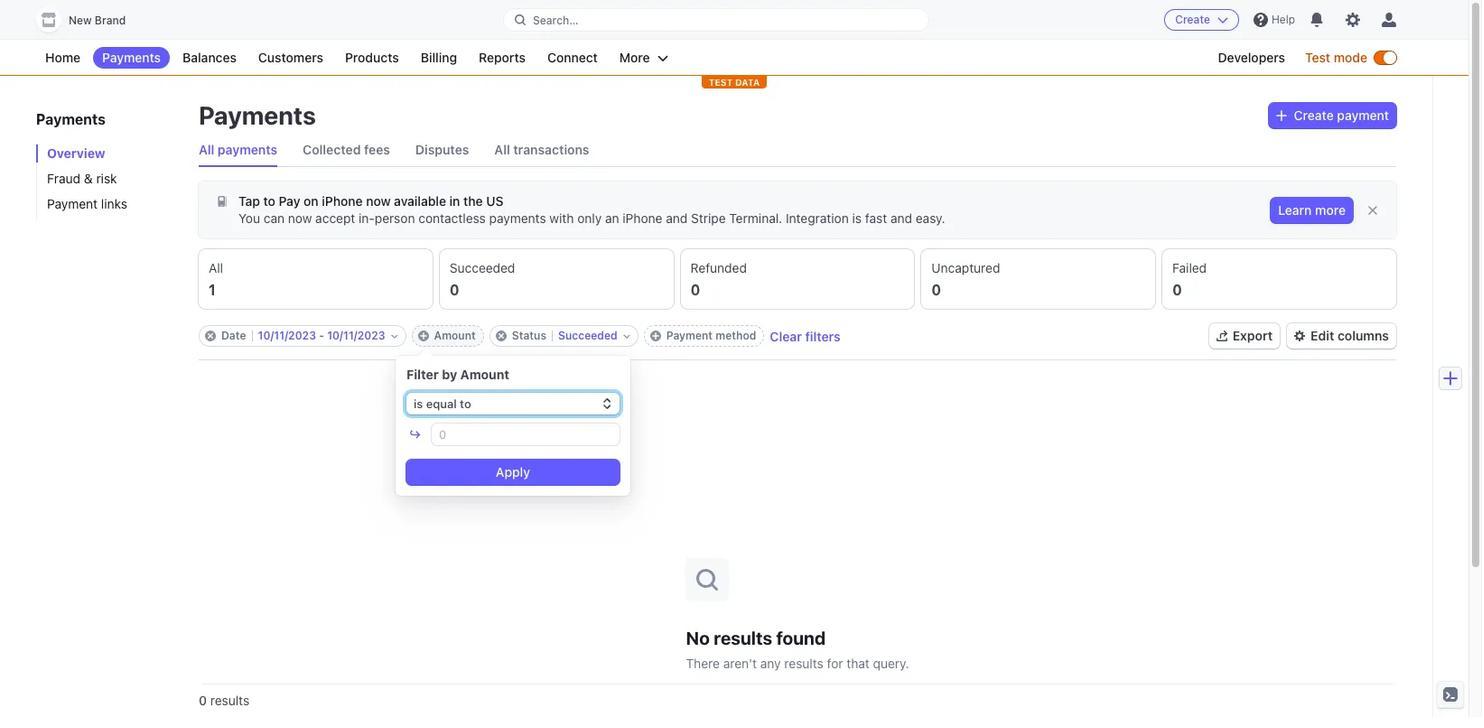 Task type: locate. For each thing, give the bounding box(es) containing it.
now up in-
[[366, 193, 391, 209]]

no results found there aren't any results for that query.
[[686, 628, 909, 671]]

0 inside succeeded 0
[[450, 282, 459, 298]]

create inside button
[[1176, 13, 1211, 26]]

brand
[[95, 14, 126, 27]]

succeeded 0
[[450, 260, 515, 298]]

tap
[[239, 193, 260, 209]]

clear
[[770, 328, 802, 344]]

succeeded for succeeded
[[558, 329, 618, 342]]

1 horizontal spatial payment
[[667, 329, 713, 342]]

filter
[[407, 367, 439, 382]]

all for payments
[[199, 142, 214, 157]]

svg image
[[1276, 110, 1287, 121], [217, 196, 228, 207]]

in
[[450, 193, 460, 209]]

succeeded left edit status image
[[558, 329, 618, 342]]

0 inside failed 0
[[1173, 282, 1183, 298]]

tab list up integration
[[199, 134, 1397, 167]]

tab list
[[199, 134, 1397, 167], [199, 249, 1397, 309]]

test
[[1306, 50, 1331, 65]]

failed 0
[[1173, 260, 1207, 298]]

1 horizontal spatial 10/11/2023
[[327, 329, 385, 342]]

2 10/11/2023 from the left
[[327, 329, 385, 342]]

us
[[486, 193, 504, 209]]

and right fast on the top right of the page
[[891, 211, 913, 226]]

contactless
[[419, 211, 486, 226]]

the
[[464, 193, 483, 209]]

0 horizontal spatial payment
[[47, 196, 98, 211]]

fees
[[364, 142, 390, 157]]

1 horizontal spatial results
[[714, 628, 773, 648]]

products link
[[336, 47, 408, 69]]

connect
[[548, 50, 598, 65]]

customers
[[258, 50, 323, 65]]

0 horizontal spatial results
[[210, 693, 250, 708]]

0 vertical spatial svg image
[[1276, 110, 1287, 121]]

0 inside the refunded 0
[[691, 282, 700, 298]]

&
[[84, 171, 93, 186]]

home link
[[36, 47, 90, 69]]

that
[[847, 656, 870, 671]]

all for transactions
[[495, 142, 510, 157]]

create button
[[1165, 9, 1240, 31]]

payments up overview
[[36, 111, 106, 127]]

1 vertical spatial create
[[1294, 108, 1334, 123]]

collected fees
[[303, 142, 390, 157]]

create up developers link
[[1176, 13, 1211, 26]]

payments up tap on the left top of page
[[218, 142, 278, 157]]

failed
[[1173, 260, 1207, 276]]

1 horizontal spatial create
[[1294, 108, 1334, 123]]

succeeded for succeeded 0
[[450, 260, 515, 276]]

2 horizontal spatial results
[[785, 656, 824, 671]]

0 horizontal spatial svg image
[[217, 196, 228, 207]]

payment
[[47, 196, 98, 211], [667, 329, 713, 342]]

payments down brand
[[102, 50, 161, 65]]

succeeded
[[450, 260, 515, 276], [558, 329, 618, 342]]

products
[[345, 50, 399, 65]]

edit date image
[[391, 333, 398, 340]]

0 vertical spatial payments
[[218, 142, 278, 157]]

payments
[[102, 50, 161, 65], [199, 100, 316, 130], [36, 111, 106, 127]]

svg image left tap on the left top of page
[[217, 196, 228, 207]]

filter by amount
[[407, 367, 510, 382]]

aren't
[[723, 656, 757, 671]]

search…
[[533, 13, 579, 27]]

0 vertical spatial results
[[714, 628, 773, 648]]

0 horizontal spatial create
[[1176, 13, 1211, 26]]

payment for payment links
[[47, 196, 98, 211]]

2 tab list from the top
[[199, 249, 1397, 309]]

person
[[375, 211, 415, 226]]

payment down fraud
[[47, 196, 98, 211]]

0 number field
[[432, 424, 620, 445]]

developers
[[1218, 50, 1286, 65]]

now down pay at top
[[288, 211, 312, 226]]

collected fees link
[[303, 134, 390, 166]]

new brand button
[[36, 7, 144, 33]]

create
[[1176, 13, 1211, 26], [1294, 108, 1334, 123]]

iphone right an
[[623, 211, 663, 226]]

with
[[550, 211, 574, 226]]

1 horizontal spatial and
[[891, 211, 913, 226]]

risk
[[96, 171, 117, 186]]

learn more link
[[1272, 198, 1354, 223]]

0 horizontal spatial iphone
[[322, 193, 363, 209]]

learn more
[[1279, 202, 1346, 218]]

0 vertical spatial tab list
[[199, 134, 1397, 167]]

tab list up clear filters
[[199, 249, 1397, 309]]

0 for failed 0
[[1173, 282, 1183, 298]]

on
[[304, 193, 319, 209]]

apply
[[496, 464, 530, 480]]

export
[[1233, 328, 1273, 343]]

1 vertical spatial succeeded
[[558, 329, 618, 342]]

2 vertical spatial results
[[210, 693, 250, 708]]

payment right add payment method icon
[[667, 329, 713, 342]]

available
[[394, 193, 446, 209]]

1 vertical spatial payments
[[489, 211, 546, 226]]

now
[[366, 193, 391, 209], [288, 211, 312, 226]]

0 for uncaptured 0
[[932, 282, 942, 298]]

0 horizontal spatial 10/11/2023
[[258, 329, 316, 342]]

1 vertical spatial payment
[[667, 329, 713, 342]]

0 vertical spatial create
[[1176, 13, 1211, 26]]

tab list containing 1
[[199, 249, 1397, 309]]

1 horizontal spatial payments
[[489, 211, 546, 226]]

amount right add amount image
[[434, 329, 476, 342]]

can
[[264, 211, 285, 226]]

10/11/2023 left -
[[258, 329, 316, 342]]

edit status image
[[623, 333, 630, 340]]

succeeded inside clear filters toolbar
[[558, 329, 618, 342]]

1 horizontal spatial svg image
[[1276, 110, 1287, 121]]

payments inside tap to pay on iphone now available in the us you can now accept in-person contactless payments with only an iphone and stripe terminal. integration is fast and easy.
[[489, 211, 546, 226]]

0 results
[[199, 693, 250, 708]]

amount inside clear filters toolbar
[[434, 329, 476, 342]]

0 horizontal spatial now
[[288, 211, 312, 226]]

transactions
[[514, 142, 590, 157]]

more
[[620, 50, 650, 65]]

amount right by
[[460, 367, 510, 382]]

there
[[686, 656, 720, 671]]

overview link
[[36, 145, 181, 163]]

payment links link
[[36, 195, 181, 213]]

0 inside uncaptured 0
[[932, 282, 942, 298]]

1 horizontal spatial iphone
[[623, 211, 663, 226]]

create payment button
[[1269, 103, 1397, 128]]

edit columns
[[1311, 328, 1390, 343]]

1 vertical spatial results
[[785, 656, 824, 671]]

mode
[[1334, 50, 1368, 65]]

links
[[101, 196, 127, 211]]

all
[[199, 142, 214, 157], [495, 142, 510, 157], [209, 260, 223, 276]]

payment for payment method
[[667, 329, 713, 342]]

1 vertical spatial tab list
[[199, 249, 1397, 309]]

payment inside clear filters toolbar
[[667, 329, 713, 342]]

results for 0
[[210, 693, 250, 708]]

is
[[853, 211, 862, 226]]

integration
[[786, 211, 849, 226]]

0 vertical spatial succeeded
[[450, 260, 515, 276]]

1 tab list from the top
[[199, 134, 1397, 167]]

0 vertical spatial amount
[[434, 329, 476, 342]]

iphone up accept at the top left of the page
[[322, 193, 363, 209]]

developers link
[[1209, 47, 1295, 69]]

0 horizontal spatial succeeded
[[450, 260, 515, 276]]

0 horizontal spatial and
[[666, 211, 688, 226]]

tap to pay on iphone now available in the us you can now accept in-person contactless payments with only an iphone and stripe terminal. integration is fast and easy.
[[239, 193, 946, 226]]

in-
[[359, 211, 375, 226]]

1 horizontal spatial succeeded
[[558, 329, 618, 342]]

and
[[666, 211, 688, 226], [891, 211, 913, 226]]

10/11/2023
[[258, 329, 316, 342], [327, 329, 385, 342]]

0 vertical spatial payment
[[47, 196, 98, 211]]

1 and from the left
[[666, 211, 688, 226]]

10/11/2023 right -
[[327, 329, 385, 342]]

payments down us
[[489, 211, 546, 226]]

create inside popup button
[[1294, 108, 1334, 123]]

refunded 0
[[691, 260, 747, 298]]

query.
[[873, 656, 909, 671]]

create left payment
[[1294, 108, 1334, 123]]

svg image left the 'create payment'
[[1276, 110, 1287, 121]]

succeeded down contactless
[[450, 260, 515, 276]]

and left stripe
[[666, 211, 688, 226]]

test data
[[709, 77, 760, 88]]

0 vertical spatial now
[[366, 193, 391, 209]]

0 horizontal spatial payments
[[218, 142, 278, 157]]



Task type: vqa. For each thing, say whether or not it's contained in the screenshot.
second AND from right
yes



Task type: describe. For each thing, give the bounding box(es) containing it.
1 vertical spatial iphone
[[623, 211, 663, 226]]

tab list containing all payments
[[199, 134, 1397, 167]]

columns
[[1338, 328, 1390, 343]]

uncaptured
[[932, 260, 1001, 276]]

1 horizontal spatial now
[[366, 193, 391, 209]]

payment links
[[47, 196, 127, 211]]

1 vertical spatial now
[[288, 211, 312, 226]]

test
[[709, 77, 733, 88]]

balances link
[[174, 47, 246, 69]]

results for no
[[714, 628, 773, 648]]

create payment
[[1294, 108, 1390, 123]]

all payments link
[[199, 134, 278, 166]]

0 for succeeded 0
[[450, 282, 459, 298]]

fraud & risk link
[[36, 170, 181, 188]]

by
[[442, 367, 457, 382]]

only
[[578, 211, 602, 226]]

stripe
[[691, 211, 726, 226]]

0 vertical spatial iphone
[[322, 193, 363, 209]]

all transactions
[[495, 142, 590, 157]]

apply button
[[407, 460, 620, 485]]

add payment method image
[[650, 331, 661, 342]]

more
[[1316, 202, 1346, 218]]

more button
[[611, 47, 677, 69]]

learn
[[1279, 202, 1312, 218]]

date
[[221, 329, 246, 342]]

all transactions link
[[495, 134, 590, 166]]

you
[[239, 211, 260, 226]]

help button
[[1247, 5, 1303, 34]]

1 10/11/2023 from the left
[[258, 329, 316, 342]]

filters
[[805, 328, 841, 344]]

-
[[319, 329, 324, 342]]

clear filters toolbar
[[199, 325, 841, 347]]

home
[[45, 50, 80, 65]]

data
[[735, 77, 760, 88]]

any
[[761, 656, 781, 671]]

overview
[[47, 145, 105, 161]]

disputes
[[416, 142, 469, 157]]

uncaptured 0
[[932, 260, 1001, 298]]

status
[[512, 329, 547, 342]]

collected
[[303, 142, 361, 157]]

create for create
[[1176, 13, 1211, 26]]

edit
[[1311, 328, 1335, 343]]

export button
[[1210, 323, 1280, 349]]

remove date image
[[205, 331, 216, 342]]

svg image inside create payment popup button
[[1276, 110, 1287, 121]]

clear filters
[[770, 328, 841, 344]]

test mode
[[1306, 50, 1368, 65]]

balances
[[183, 50, 237, 65]]

1 vertical spatial amount
[[460, 367, 510, 382]]

1 vertical spatial svg image
[[217, 196, 228, 207]]

edit columns button
[[1288, 323, 1397, 349]]

1
[[209, 282, 216, 298]]

billing
[[421, 50, 457, 65]]

connect link
[[538, 47, 607, 69]]

add amount image
[[418, 331, 429, 342]]

create for create payment
[[1294, 108, 1334, 123]]

terminal.
[[729, 211, 783, 226]]

disputes link
[[416, 134, 469, 166]]

reports
[[479, 50, 526, 65]]

payments link
[[93, 47, 170, 69]]

all for 1
[[209, 260, 223, 276]]

billing link
[[412, 47, 466, 69]]

all 1
[[209, 260, 223, 298]]

remove status image
[[496, 331, 507, 342]]

0 for refunded 0
[[691, 282, 700, 298]]

an
[[605, 211, 619, 226]]

no
[[686, 628, 710, 648]]

customers link
[[249, 47, 332, 69]]

refunded
[[691, 260, 747, 276]]

payments up all payments
[[199, 100, 316, 130]]

help
[[1272, 13, 1296, 26]]

2 and from the left
[[891, 211, 913, 226]]

payment method
[[667, 329, 757, 342]]

payment
[[1338, 108, 1390, 123]]

new
[[69, 14, 92, 27]]

easy.
[[916, 211, 946, 226]]

Search… text field
[[504, 9, 929, 31]]

fast
[[865, 211, 887, 226]]

10/11/2023 - 10/11/2023
[[258, 329, 385, 342]]

for
[[827, 656, 843, 671]]

Search… search field
[[504, 9, 929, 31]]

fraud
[[47, 171, 81, 186]]

method
[[716, 329, 757, 342]]

new brand
[[69, 14, 126, 27]]

all payments
[[199, 142, 278, 157]]



